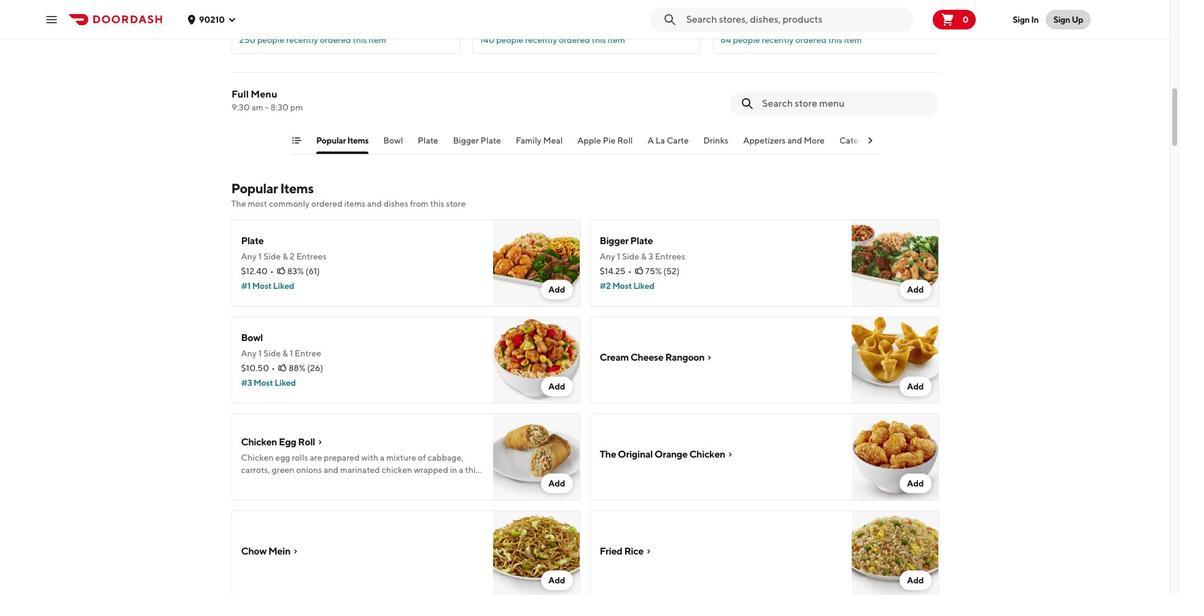Task type: locate. For each thing, give the bounding box(es) containing it.
cream cheese rangoon
[[600, 352, 705, 364]]

0 horizontal spatial the
[[231, 199, 246, 209]]

1 up $12.40 •
[[258, 252, 262, 262]]

chicken for chicken egg rolls are prepared with a mixture of cabbage, carrots, green onions and marinated chicken wrapped in a thin wonton wrapper and cooked to a golden brown.
[[241, 453, 274, 463]]

1 horizontal spatial $10.50
[[721, 15, 749, 25]]

bigger for bigger plate any 1 side & 3 entrees
[[600, 235, 629, 247]]

1 vertical spatial 88% (26)
[[289, 364, 323, 373]]

bigger right plate button
[[453, 136, 479, 146]]

most right #3
[[254, 378, 273, 388]]

prepared
[[324, 453, 360, 463]]

item inside 250 people recently ordered this item button
[[369, 35, 386, 45]]

1 people from the left
[[257, 35, 285, 45]]

in
[[450, 466, 457, 475]]

a
[[647, 136, 654, 146]]

• up #2 most liked
[[628, 267, 632, 276]]

1 horizontal spatial sign
[[1054, 14, 1070, 24]]

any inside bowl any 1 side & 1 entree
[[241, 349, 257, 359]]

bigger for bigger plate
[[453, 136, 479, 146]]

sign left up
[[1054, 14, 1070, 24]]

1 horizontal spatial entrees
[[655, 252, 685, 262]]

0 horizontal spatial menu
[[251, 88, 277, 100]]

2 vertical spatial bowl
[[241, 332, 263, 344]]

Store search: begin typing to search for stores available on DoorDash text field
[[686, 13, 909, 26]]

0 horizontal spatial bowl
[[241, 332, 263, 344]]

& inside bowl any 1 side & 1 entree
[[282, 349, 288, 359]]

88% (26) down entree
[[289, 364, 323, 373]]

people inside 250 people recently ordered this item button
[[257, 35, 285, 45]]

most for bigger
[[612, 281, 632, 291]]

chicken for chicken egg roll
[[241, 437, 277, 448]]

rangoon
[[665, 352, 705, 364]]

roll up rolls
[[298, 437, 315, 448]]

2 horizontal spatial bowl
[[721, 1, 743, 13]]

a right with
[[380, 453, 385, 463]]

bigger inside the bigger plate any 1 side & 3 entrees
[[600, 235, 629, 247]]

0 vertical spatial 88% (26)
[[768, 15, 803, 25]]

menu inside button
[[598, 570, 624, 582]]

menu
[[251, 88, 277, 100], [598, 570, 624, 582]]

menu down fried
[[598, 570, 624, 582]]

& left entree
[[282, 349, 288, 359]]

cabbage,
[[428, 453, 464, 463]]

popular right show menu categories icon in the top left of the page
[[316, 136, 346, 146]]

& inside plate any 1 side & 2 entrees
[[282, 252, 288, 262]]

3 item from the left
[[844, 35, 862, 45]]

items left bowl button
[[347, 136, 368, 146]]

add for chow mein
[[548, 576, 565, 586]]

0 vertical spatial a
[[380, 453, 385, 463]]

any up #3
[[241, 349, 257, 359]]

0 vertical spatial $10.50 •
[[721, 15, 754, 25]]

green
[[272, 466, 295, 475]]

1 entrees from the left
[[296, 252, 327, 262]]

$10.50 up #3
[[241, 364, 269, 373]]

2 item from the left
[[608, 35, 625, 45]]

• up the #1 most liked
[[270, 267, 274, 276]]

items up commonly in the top left of the page
[[280, 181, 314, 197]]

1 horizontal spatial items
[[347, 136, 368, 146]]

recently right "140"
[[525, 35, 557, 45]]

1 up #3 most liked
[[258, 349, 262, 359]]

store
[[446, 199, 466, 209]]

a la carte button
[[647, 135, 689, 154]]

2 horizontal spatial a
[[459, 466, 463, 475]]

0 vertical spatial the
[[231, 199, 246, 209]]

bowl left plate button
[[383, 136, 403, 146]]

0 horizontal spatial popular
[[231, 181, 278, 197]]

entrees up (52) at the top right of page
[[655, 252, 685, 262]]

(26)
[[787, 15, 803, 25], [307, 364, 323, 373]]

more
[[804, 136, 825, 146]]

side left 3
[[622, 252, 640, 262]]

liked
[[273, 281, 294, 291], [633, 281, 655, 291], [275, 378, 296, 388]]

0 vertical spatial items
[[347, 136, 368, 146]]

roll inside button
[[617, 136, 633, 146]]

recently for 250
[[286, 35, 318, 45]]

3 recently from the left
[[762, 35, 794, 45]]

#2 most liked
[[600, 281, 655, 291]]

plate up 3
[[630, 235, 653, 247]]

1 horizontal spatial the
[[600, 449, 616, 461]]

2 people from the left
[[496, 35, 524, 45]]

1 vertical spatial bowl
[[383, 136, 403, 146]]

menu up the -
[[251, 88, 277, 100]]

chicken egg roll
[[241, 437, 315, 448]]

2 entrees from the left
[[655, 252, 685, 262]]

2 sign from the left
[[1054, 14, 1070, 24]]

side inside bowl any 1 side & 1 entree
[[263, 349, 281, 359]]

-
[[265, 103, 269, 112]]

catering
[[839, 136, 873, 146]]

side
[[263, 252, 281, 262], [622, 252, 640, 262], [263, 349, 281, 359]]

this for 250 people recently ordered this item
[[353, 35, 367, 45]]

popular up the most
[[231, 181, 278, 197]]

&
[[282, 252, 288, 262], [641, 252, 647, 262], [282, 349, 288, 359]]

add button
[[541, 280, 573, 300], [900, 280, 932, 300], [541, 377, 573, 397], [900, 377, 932, 397], [541, 474, 573, 494], [900, 474, 932, 494], [541, 571, 573, 591], [900, 571, 932, 591]]

1 item from the left
[[369, 35, 386, 45]]

1 horizontal spatial roll
[[617, 136, 633, 146]]

this inside button
[[353, 35, 367, 45]]

#1 most liked
[[241, 281, 294, 291]]

0 horizontal spatial sign
[[1013, 14, 1030, 24]]

people for 140
[[496, 35, 524, 45]]

roll
[[617, 136, 633, 146], [298, 437, 315, 448]]

plate image
[[493, 220, 580, 307]]

recently inside 250 people recently ordered this item button
[[286, 35, 318, 45]]

liked for plate
[[273, 281, 294, 291]]

& inside the bigger plate any 1 side & 3 entrees
[[641, 252, 647, 262]]

0 horizontal spatial $10.50
[[241, 364, 269, 373]]

bowl any 1 side & 1 entree
[[241, 332, 321, 359]]

plate inside 'button'
[[480, 136, 501, 146]]

entrees up (61)
[[296, 252, 327, 262]]

0 horizontal spatial a
[[363, 478, 368, 488]]

1 horizontal spatial bigger
[[600, 235, 629, 247]]

sign for sign in
[[1013, 14, 1030, 24]]

1 horizontal spatial 88%
[[768, 15, 785, 25]]

88% up 64 people recently ordered this item in the right top of the page
[[768, 15, 785, 25]]

140
[[480, 35, 495, 45]]

the left 'original'
[[600, 449, 616, 461]]

1 horizontal spatial menu
[[598, 570, 624, 582]]

1 sign from the left
[[1013, 14, 1030, 24]]

(61)
[[306, 267, 320, 276]]

• up 64 people recently ordered this item in the right top of the page
[[751, 15, 754, 25]]

most
[[252, 281, 272, 291], [612, 281, 632, 291], [254, 378, 273, 388]]

this
[[353, 35, 367, 45], [592, 35, 606, 45], [828, 35, 843, 45], [430, 199, 444, 209]]

golden
[[370, 478, 397, 488]]

$12.40 •
[[241, 267, 274, 276]]

plate up $12.40
[[241, 235, 264, 247]]

1 vertical spatial (26)
[[307, 364, 323, 373]]

add
[[548, 285, 565, 295], [907, 285, 924, 295], [548, 382, 565, 392], [907, 382, 924, 392], [548, 479, 565, 489], [907, 479, 924, 489], [548, 576, 565, 586], [907, 576, 924, 586]]

ordered inside button
[[320, 35, 351, 45]]

wrapper
[[272, 478, 305, 488]]

liked down 75%
[[633, 281, 655, 291]]

• up #3 most liked
[[272, 364, 275, 373]]

0 vertical spatial bigger
[[453, 136, 479, 146]]

and right items
[[367, 199, 382, 209]]

people for 250
[[257, 35, 285, 45]]

roll right pie at the right top
[[617, 136, 633, 146]]

0 horizontal spatial entrees
[[296, 252, 327, 262]]

• for bowl
[[272, 364, 275, 373]]

88%
[[768, 15, 785, 25], [289, 364, 306, 373]]

this for 64 people recently ordered this item
[[828, 35, 843, 45]]

popular items the most commonly ordered items and dishes from this store
[[231, 181, 466, 209]]

88% (26) up 64 people recently ordered this item in the right top of the page
[[768, 15, 803, 25]]

0 vertical spatial roll
[[617, 136, 633, 146]]

recently down store search: begin typing to search for stores available on doordash text field
[[762, 35, 794, 45]]

& for bowl
[[282, 349, 288, 359]]

& left 2
[[282, 252, 288, 262]]

recently for 140
[[525, 35, 557, 45]]

any for bowl
[[241, 349, 257, 359]]

most down $12.40 •
[[252, 281, 272, 291]]

pm
[[290, 103, 303, 112]]

0 horizontal spatial bigger
[[453, 136, 479, 146]]

$14.25 •
[[600, 267, 632, 276]]

people
[[257, 35, 285, 45], [496, 35, 524, 45], [733, 35, 760, 45]]

people right 250
[[257, 35, 285, 45]]

add button for fried rice
[[900, 571, 932, 591]]

$10.50 • up 64
[[721, 15, 754, 25]]

1 recently from the left
[[286, 35, 318, 45]]

bigger plate button
[[453, 135, 501, 154]]

bowl up #3
[[241, 332, 263, 344]]

(26) down entree
[[307, 364, 323, 373]]

1 horizontal spatial people
[[496, 35, 524, 45]]

ordered inside the popular items the most commonly ordered items and dishes from this store
[[311, 199, 343, 209]]

this inside button
[[592, 35, 606, 45]]

people inside 140 people recently ordered this item button
[[496, 35, 524, 45]]

2 vertical spatial a
[[363, 478, 368, 488]]

bigger up '$14.25'
[[600, 235, 629, 247]]

side left 2
[[263, 252, 281, 262]]

1 vertical spatial items
[[280, 181, 314, 197]]

0 horizontal spatial roll
[[298, 437, 315, 448]]

people right 64
[[733, 35, 760, 45]]

chicken
[[241, 437, 277, 448], [689, 449, 726, 461], [241, 453, 274, 463]]

item for 140 people recently ordered this item
[[608, 35, 625, 45]]

0 vertical spatial $10.50
[[721, 15, 749, 25]]

thin
[[465, 466, 481, 475]]

items inside the popular items the most commonly ordered items and dishes from this store
[[280, 181, 314, 197]]

90210 button
[[187, 14, 237, 24]]

0 horizontal spatial recently
[[286, 35, 318, 45]]

bigger
[[453, 136, 479, 146], [600, 235, 629, 247]]

$10.50 • up #3 most liked
[[241, 364, 275, 373]]

• for bigger
[[628, 267, 632, 276]]

most down $14.25 •
[[612, 281, 632, 291]]

1 vertical spatial 88%
[[289, 364, 306, 373]]

and left more
[[787, 136, 802, 146]]

add button for chow mein
[[541, 571, 573, 591]]

88% down entree
[[289, 364, 306, 373]]

83%
[[287, 267, 304, 276]]

recently right 250
[[286, 35, 318, 45]]

$10.50 up 64
[[721, 15, 749, 25]]

1 vertical spatial bigger
[[600, 235, 629, 247]]

a right to
[[363, 478, 368, 488]]

any up $12.40
[[241, 252, 257, 262]]

sign up
[[1054, 14, 1084, 24]]

popular for popular items
[[316, 136, 346, 146]]

ordered
[[320, 35, 351, 45], [559, 35, 590, 45], [796, 35, 827, 45], [311, 199, 343, 209]]

1 up $14.25 •
[[617, 252, 620, 262]]

side for plate
[[263, 252, 281, 262]]

0 horizontal spatial items
[[280, 181, 314, 197]]

250 people recently ordered this item
[[239, 35, 386, 45]]

0 horizontal spatial $10.50 •
[[241, 364, 275, 373]]

plate left family
[[480, 136, 501, 146]]

liked for bigger plate
[[633, 281, 655, 291]]

mixture
[[386, 453, 416, 463]]

full menu 9:30 am - 8:30 pm
[[231, 88, 303, 112]]

1 horizontal spatial recently
[[525, 35, 557, 45]]

2 recently from the left
[[525, 35, 557, 45]]

side inside plate any 1 side & 2 entrees
[[263, 252, 281, 262]]

0 horizontal spatial item
[[369, 35, 386, 45]]

any up '$14.25'
[[600, 252, 615, 262]]

& for plate
[[282, 252, 288, 262]]

of
[[418, 453, 426, 463]]

bowl inside bowl any 1 side & 1 entree
[[241, 332, 263, 344]]

0 vertical spatial (26)
[[787, 15, 803, 25]]

chow
[[241, 546, 267, 558]]

0 vertical spatial bowl
[[721, 1, 743, 13]]

entree
[[295, 349, 321, 359]]

view menu
[[573, 570, 624, 582]]

bowl button
[[383, 135, 403, 154]]

plate inside the bigger plate any 1 side & 3 entrees
[[630, 235, 653, 247]]

side up #3 most liked
[[263, 349, 281, 359]]

cream
[[600, 352, 629, 364]]

egg
[[275, 453, 290, 463]]

2 horizontal spatial item
[[844, 35, 862, 45]]

chow mein image
[[493, 511, 580, 596]]

Item Search search field
[[762, 97, 929, 111]]

ordered inside button
[[559, 35, 590, 45]]

add for fried rice
[[907, 576, 924, 586]]

1 vertical spatial roll
[[298, 437, 315, 448]]

liked down entree
[[275, 378, 296, 388]]

1 horizontal spatial bowl
[[383, 136, 403, 146]]

1 horizontal spatial popular
[[316, 136, 346, 146]]

1 vertical spatial $10.50 •
[[241, 364, 275, 373]]

people right "140"
[[496, 35, 524, 45]]

sign left in
[[1013, 14, 1030, 24]]

recently inside 140 people recently ordered this item button
[[525, 35, 557, 45]]

item inside 140 people recently ordered this item button
[[608, 35, 625, 45]]

sign
[[1013, 14, 1030, 24], [1054, 14, 1070, 24]]

most for bowl
[[254, 378, 273, 388]]

& left 3
[[641, 252, 647, 262]]

appetizers and more button
[[743, 135, 825, 154]]

0 vertical spatial popular
[[316, 136, 346, 146]]

add for plate
[[548, 285, 565, 295]]

chow mein
[[241, 546, 291, 558]]

items
[[344, 199, 366, 209]]

wonton
[[241, 478, 271, 488]]

0 horizontal spatial people
[[257, 35, 285, 45]]

1 vertical spatial menu
[[598, 570, 624, 582]]

a right in at bottom
[[459, 466, 463, 475]]

75% (52)
[[645, 267, 680, 276]]

2 horizontal spatial recently
[[762, 35, 794, 45]]

1 horizontal spatial $10.50 •
[[721, 15, 754, 25]]

ordered for 64 people recently ordered this item
[[796, 35, 827, 45]]

0 horizontal spatial 88% (26)
[[289, 364, 323, 373]]

2 horizontal spatial people
[[733, 35, 760, 45]]

any inside plate any 1 side & 2 entrees
[[241, 252, 257, 262]]

liked down the 83%
[[273, 281, 294, 291]]

64 people recently ordered this item
[[721, 35, 862, 45]]

family
[[516, 136, 541, 146]]

bowl image
[[493, 317, 580, 404]]

3 people from the left
[[733, 35, 760, 45]]

view
[[573, 570, 596, 582]]

0 vertical spatial menu
[[251, 88, 277, 100]]

menu inside full menu 9:30 am - 8:30 pm
[[251, 88, 277, 100]]

$14.25
[[600, 267, 626, 276]]

popular for popular items the most commonly ordered items and dishes from this store
[[231, 181, 278, 197]]

popular inside the popular items the most commonly ordered items and dishes from this store
[[231, 181, 278, 197]]

bigger plate image
[[852, 220, 939, 307]]

cream cheese rangoon image
[[852, 317, 939, 404]]

bigger inside 'button'
[[453, 136, 479, 146]]

1 vertical spatial popular
[[231, 181, 278, 197]]

1 horizontal spatial item
[[608, 35, 625, 45]]

(26) up 64 people recently ordered this item in the right top of the page
[[787, 15, 803, 25]]

the left the most
[[231, 199, 246, 209]]

item for 250 people recently ordered this item
[[369, 35, 386, 45]]

items for popular items
[[347, 136, 368, 146]]

$10.50
[[721, 15, 749, 25], [241, 364, 269, 373]]

chicken inside chicken egg rolls are prepared with a mixture of cabbage, carrots, green onions and marinated chicken wrapped in a thin wonton wrapper and cooked to a golden brown.
[[241, 453, 274, 463]]

bowl up 64
[[721, 1, 743, 13]]



Task type: vqa. For each thing, say whether or not it's contained in the screenshot.


Task type: describe. For each thing, give the bounding box(es) containing it.
1 inside the bigger plate any 1 side & 3 entrees
[[617, 252, 620, 262]]

am
[[251, 103, 263, 112]]

roll for chicken egg roll
[[298, 437, 315, 448]]

in
[[1031, 14, 1039, 24]]

people for 64
[[733, 35, 760, 45]]

marinated
[[340, 466, 380, 475]]

0 button
[[933, 10, 976, 29]]

the inside the popular items the most commonly ordered items and dishes from this store
[[231, 199, 246, 209]]

meal
[[543, 136, 563, 146]]

roll for apple pie roll
[[617, 136, 633, 146]]

sign up link
[[1046, 10, 1091, 29]]

cheese
[[631, 352, 664, 364]]

add button for bigger plate
[[900, 280, 932, 300]]

and inside button
[[787, 136, 802, 146]]

add button for bowl
[[541, 377, 573, 397]]

dishes
[[384, 199, 408, 209]]

entrees inside the bigger plate any 1 side & 3 entrees
[[655, 252, 685, 262]]

add button for cream cheese rangoon
[[900, 377, 932, 397]]

83% (61)
[[287, 267, 320, 276]]

#3 most liked
[[241, 378, 296, 388]]

this for 140 people recently ordered this item
[[592, 35, 606, 45]]

ordered for 250 people recently ordered this item
[[320, 35, 351, 45]]

catering button
[[839, 135, 873, 154]]

chicken egg roll image
[[493, 414, 580, 501]]

side for bowl
[[263, 349, 281, 359]]

140 people recently ordered this item
[[480, 35, 625, 45]]

most
[[248, 199, 267, 209]]

9:30
[[231, 103, 249, 112]]

chicken egg rolls are prepared with a mixture of cabbage, carrots, green onions and marinated chicken wrapped in a thin wonton wrapper and cooked to a golden brown.
[[241, 453, 481, 488]]

popular items
[[316, 136, 368, 146]]

and inside the popular items the most commonly ordered items and dishes from this store
[[367, 199, 382, 209]]

1 left entree
[[290, 349, 293, 359]]

250
[[239, 35, 256, 45]]

wrapped
[[414, 466, 448, 475]]

1 vertical spatial the
[[600, 449, 616, 461]]

add for bigger plate
[[907, 285, 924, 295]]

scroll menu navigation right image
[[865, 136, 875, 146]]

up
[[1072, 14, 1084, 24]]

and up cooked
[[324, 466, 339, 475]]

1 vertical spatial a
[[459, 466, 463, 475]]

chicken
[[382, 466, 412, 475]]

a la carte
[[647, 136, 689, 146]]

sign for sign up
[[1054, 14, 1070, 24]]

1 horizontal spatial (26)
[[787, 15, 803, 25]]

items for popular items the most commonly ordered items and dishes from this store
[[280, 181, 314, 197]]

2
[[290, 252, 295, 262]]

any for plate
[[241, 252, 257, 262]]

#2
[[600, 281, 611, 291]]

show menu categories image
[[291, 136, 301, 146]]

item for 64 people recently ordered this item
[[844, 35, 862, 45]]

fried
[[600, 546, 623, 558]]

75%
[[645, 267, 662, 276]]

appetizers and more
[[743, 136, 825, 146]]

full
[[231, 88, 249, 100]]

sign in
[[1013, 14, 1039, 24]]

apple pie roll button
[[577, 135, 633, 154]]

side inside the bigger plate any 1 side & 3 entrees
[[622, 252, 640, 262]]

family meal
[[516, 136, 563, 146]]

0 vertical spatial 88%
[[768, 15, 785, 25]]

bigger plate any 1 side & 3 entrees
[[600, 235, 685, 262]]

menu for view
[[598, 570, 624, 582]]

orange
[[655, 449, 688, 461]]

liked for bowl
[[275, 378, 296, 388]]

any inside the bigger plate any 1 side & 3 entrees
[[600, 252, 615, 262]]

drinks button
[[703, 135, 728, 154]]

recently for 64
[[762, 35, 794, 45]]

view menu button
[[548, 564, 631, 588]]

fried rice
[[600, 546, 644, 558]]

apple
[[577, 136, 601, 146]]

250 people recently ordered this item button
[[232, 0, 459, 53]]

1 vertical spatial $10.50
[[241, 364, 269, 373]]

the original orange chicken
[[600, 449, 726, 461]]

most for plate
[[252, 281, 272, 291]]

add button for the original orange chicken
[[900, 474, 932, 494]]

appetizers
[[743, 136, 786, 146]]

commonly
[[269, 199, 310, 209]]

add for bowl
[[548, 382, 565, 392]]

$12.40
[[241, 267, 268, 276]]

plate inside plate any 1 side & 2 entrees
[[241, 235, 264, 247]]

this inside the popular items the most commonly ordered items and dishes from this store
[[430, 199, 444, 209]]

onions
[[296, 466, 322, 475]]

90210
[[199, 14, 225, 24]]

• for plate
[[270, 267, 274, 276]]

open menu image
[[44, 12, 59, 27]]

pie
[[603, 136, 615, 146]]

fried rice image
[[852, 511, 939, 596]]

sign in link
[[1006, 7, 1046, 32]]

8:30
[[270, 103, 288, 112]]

are
[[310, 453, 322, 463]]

plate right bowl button
[[418, 136, 438, 146]]

to
[[354, 478, 362, 488]]

0 horizontal spatial (26)
[[307, 364, 323, 373]]

0
[[963, 14, 969, 24]]

and down onions
[[306, 478, 321, 488]]

140 people recently ordered this item button
[[473, 0, 700, 53]]

carte
[[667, 136, 689, 146]]

#3
[[241, 378, 252, 388]]

mein
[[268, 546, 291, 558]]

plate any 1 side & 2 entrees
[[241, 235, 327, 262]]

rolls
[[292, 453, 308, 463]]

entrees inside plate any 1 side & 2 entrees
[[296, 252, 327, 262]]

cooked
[[323, 478, 352, 488]]

1 horizontal spatial 88% (26)
[[768, 15, 803, 25]]

la
[[655, 136, 665, 146]]

menu for full
[[251, 88, 277, 100]]

add for cream cheese rangoon
[[907, 382, 924, 392]]

with
[[361, 453, 378, 463]]

64
[[721, 35, 731, 45]]

the original orange chicken image
[[852, 414, 939, 501]]

add button for plate
[[541, 280, 573, 300]]

1 horizontal spatial a
[[380, 453, 385, 463]]

1 inside plate any 1 side & 2 entrees
[[258, 252, 262, 262]]

add for the original orange chicken
[[907, 479, 924, 489]]

family meal button
[[516, 135, 563, 154]]

ordered for 140 people recently ordered this item
[[559, 35, 590, 45]]

brown.
[[399, 478, 425, 488]]

plate button
[[418, 135, 438, 154]]

apple pie roll
[[577, 136, 633, 146]]

0 horizontal spatial 88%
[[289, 364, 306, 373]]

egg
[[279, 437, 296, 448]]

drinks
[[703, 136, 728, 146]]



